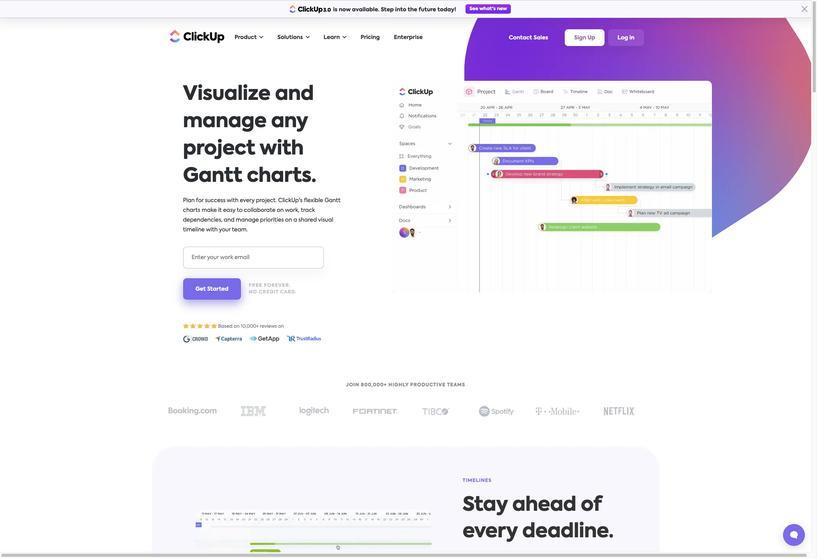 Task type: locate. For each thing, give the bounding box(es) containing it.
10,000+
[[241, 325, 259, 329]]

learn
[[324, 35, 340, 40]]

with left your
[[206, 227, 218, 233]]

get started button
[[183, 278, 241, 300]]

pricing
[[361, 35, 380, 40]]

gantt
[[183, 167, 242, 186], [325, 198, 341, 203]]

see
[[469, 7, 478, 11]]

2 horizontal spatial star image
[[204, 323, 210, 329]]

dependencies,
[[183, 218, 222, 223]]

every down the stay
[[463, 522, 518, 542]]

what's
[[479, 7, 496, 11]]

gantt up 'success'
[[183, 167, 242, 186]]

sales
[[534, 35, 548, 40]]

gantt inside plan for success with every project. clickup's flexible gantt charts make it easy to collaborate on work, track dependencies, and manage priorities on a shared visual timeline with your team.
[[325, 198, 341, 203]]

1 vertical spatial manage
[[236, 218, 259, 223]]

log in link
[[608, 29, 644, 46]]

sign
[[574, 35, 586, 41]]

capterra logo image
[[215, 336, 242, 342]]

plan for success with every project. clickup's flexible gantt charts make it easy to collaborate on work, track dependencies, and manage priorities on a shared visual timeline with your team.
[[183, 198, 341, 233]]

0 vertical spatial every
[[240, 198, 255, 203]]

and
[[275, 85, 314, 104], [224, 218, 235, 223]]

to
[[237, 208, 243, 213]]

1 vertical spatial with
[[227, 198, 239, 203]]

1 horizontal spatial with
[[227, 198, 239, 203]]

every
[[240, 198, 255, 203], [463, 522, 518, 542]]

2 star image from the left
[[211, 323, 217, 329]]

0 vertical spatial gantt
[[183, 167, 242, 186]]

with up easy
[[227, 198, 239, 203]]

gantt right flexible
[[325, 198, 341, 203]]

with inside visualize and manage any project with gantt charts.
[[260, 139, 304, 159]]

card.
[[280, 290, 297, 295]]

see what's new link
[[466, 4, 511, 14]]

0 horizontal spatial star image
[[190, 323, 196, 329]]

and down easy
[[224, 218, 235, 223]]

get started
[[195, 287, 229, 292]]

0 horizontal spatial star image
[[183, 323, 189, 329]]

manage
[[183, 112, 267, 132], [236, 218, 259, 223]]

netflix logo image
[[604, 407, 634, 416]]

manage up team.
[[236, 218, 259, 223]]

enterprise link
[[390, 30, 427, 46]]

deadline.
[[522, 522, 614, 542]]

plan
[[183, 198, 195, 203]]

in
[[630, 35, 635, 41]]

1 horizontal spatial and
[[275, 85, 314, 104]]

with
[[260, 139, 304, 159], [227, 198, 239, 203], [206, 227, 218, 233]]

star image
[[183, 323, 189, 329], [197, 323, 203, 329], [204, 323, 210, 329]]

star image up g2crowd logo
[[190, 323, 196, 329]]

collaborate
[[244, 208, 275, 213]]

solutions button
[[273, 30, 313, 46]]

charts
[[183, 208, 200, 213]]

fortinet logo image
[[353, 409, 398, 414]]

Enter your work email email field
[[183, 247, 324, 269]]

for
[[196, 198, 204, 203]]

based
[[218, 325, 233, 329]]

your
[[219, 227, 231, 233]]

pricing link
[[357, 30, 384, 46]]

and up any
[[275, 85, 314, 104]]

and inside plan for success with every project. clickup's flexible gantt charts make it easy to collaborate on work, track dependencies, and manage priorities on a shared visual timeline with your team.
[[224, 218, 235, 223]]

product
[[235, 35, 257, 40]]

1 horizontal spatial star image
[[197, 323, 203, 329]]

log
[[618, 35, 628, 41]]

on
[[277, 208, 284, 213], [285, 218, 292, 223], [234, 325, 240, 329], [278, 325, 284, 329]]

enterprise
[[394, 35, 423, 40]]

1 horizontal spatial star image
[[211, 323, 217, 329]]

logitech logo image
[[300, 407, 329, 416]]

1 vertical spatial every
[[463, 522, 518, 542]]

0 vertical spatial manage
[[183, 112, 267, 132]]

on right the reviews
[[278, 325, 284, 329]]

1 horizontal spatial every
[[463, 522, 518, 542]]

log in
[[618, 35, 635, 41]]

star image
[[190, 323, 196, 329], [211, 323, 217, 329]]

spotify logo image
[[479, 406, 515, 417]]

flexible
[[304, 198, 323, 203]]

charts.
[[247, 167, 316, 186]]

join 800,000+ highly productive teams
[[346, 383, 465, 388]]

0 vertical spatial and
[[275, 85, 314, 104]]

1 star image from the left
[[190, 323, 196, 329]]

today!
[[437, 7, 456, 12]]

team.
[[232, 227, 248, 233]]

0 vertical spatial with
[[260, 139, 304, 159]]

2 horizontal spatial with
[[260, 139, 304, 159]]

stay
[[463, 496, 508, 515]]

star image left based
[[211, 323, 217, 329]]

get
[[195, 287, 206, 292]]

0 horizontal spatial every
[[240, 198, 255, 203]]

make
[[202, 208, 217, 213]]

no
[[249, 290, 257, 295]]

of
[[581, 496, 601, 515]]

t-mobile logo image
[[534, 406, 582, 417]]

on left a on the top of the page
[[285, 218, 292, 223]]

manage down visualize
[[183, 112, 267, 132]]

join
[[346, 383, 359, 388]]

is
[[333, 7, 337, 12]]

it
[[218, 208, 222, 213]]

2 vertical spatial with
[[206, 227, 218, 233]]

and inside visualize and manage any project with gantt charts.
[[275, 85, 314, 104]]

1 vertical spatial and
[[224, 218, 235, 223]]

0 horizontal spatial and
[[224, 218, 235, 223]]

0 horizontal spatial gantt
[[183, 167, 242, 186]]

every up to
[[240, 198, 255, 203]]

new
[[497, 7, 507, 11]]

contact
[[509, 35, 532, 40]]

stay ahead of every deadline.
[[463, 496, 614, 542]]

clickup's
[[278, 198, 303, 203]]

learn button
[[320, 30, 350, 46]]

1 vertical spatial gantt
[[325, 198, 341, 203]]

credit
[[259, 290, 279, 295]]

ahead
[[512, 496, 576, 515]]

getapp logo image
[[249, 336, 279, 342]]

with up charts.
[[260, 139, 304, 159]]

work,
[[285, 208, 300, 213]]

1 horizontal spatial gantt
[[325, 198, 341, 203]]

step
[[381, 7, 394, 12]]

0 horizontal spatial with
[[206, 227, 218, 233]]



Task type: vqa. For each thing, say whether or not it's contained in the screenshot.
Sign Up 'BUTTON'
yes



Task type: describe. For each thing, give the bounding box(es) containing it.
teams
[[447, 383, 465, 388]]

solutions
[[277, 35, 303, 40]]

track
[[301, 208, 315, 213]]

gantt view_marketing_client plan image
[[392, 81, 712, 293]]

into
[[395, 7, 406, 12]]

forever.
[[264, 283, 291, 288]]

contact sales button
[[505, 31, 552, 44]]

2 star image from the left
[[197, 323, 203, 329]]

the
[[408, 7, 417, 12]]

gantt inside visualize and manage any project with gantt charts.
[[183, 167, 242, 186]]

timeline
[[183, 227, 205, 233]]

g2crowd logo image
[[183, 336, 208, 343]]

every inside plan for success with every project. clickup's flexible gantt charts make it easy to collaborate on work, track dependencies, and manage priorities on a shared visual timeline with your team.
[[240, 198, 255, 203]]

reviews
[[260, 325, 277, 329]]

close button image
[[801, 6, 808, 12]]

clickup image
[[167, 29, 224, 44]]

project.
[[256, 198, 277, 203]]

contact sales
[[509, 35, 548, 40]]

future
[[419, 7, 436, 12]]

priorities
[[260, 218, 284, 223]]

product button
[[231, 30, 267, 46]]

a
[[293, 218, 297, 223]]

on left work,
[[277, 208, 284, 213]]

timelines
[[463, 479, 492, 483]]

up
[[588, 35, 595, 41]]

manage inside visualize and manage any project with gantt charts.
[[183, 112, 267, 132]]

visualize
[[183, 85, 270, 104]]

on right based
[[234, 325, 240, 329]]

sign up button
[[565, 29, 605, 46]]

started
[[207, 287, 229, 292]]

manage inside plan for success with every project. clickup's flexible gantt charts make it easy to collaborate on work, track dependencies, and manage priorities on a shared visual timeline with your team.
[[236, 218, 259, 223]]

easy
[[223, 208, 236, 213]]

sign up
[[574, 35, 595, 41]]

project
[[183, 139, 255, 159]]

is now available. step into the future today!
[[333, 7, 456, 12]]

every inside stay ahead of every deadline.
[[463, 522, 518, 542]]

now
[[339, 7, 351, 12]]

highly
[[389, 383, 409, 388]]

shared
[[298, 218, 317, 223]]

any
[[271, 112, 308, 132]]

visual
[[318, 218, 333, 223]]

booking-dot-com logo image
[[168, 407, 217, 416]]

tibco logo image
[[422, 408, 450, 415]]

free
[[249, 283, 262, 288]]

see what's new
[[469, 7, 507, 11]]

visualize and manage any project with gantt charts.
[[183, 85, 316, 186]]

free forever. no credit card.
[[249, 283, 297, 295]]

1 star image from the left
[[183, 323, 189, 329]]

based on 10,000+ reviews on
[[218, 325, 284, 329]]

productive
[[410, 383, 446, 388]]

trustradius logo image
[[286, 336, 321, 342]]

success
[[205, 198, 226, 203]]

ibm logo image
[[241, 407, 266, 416]]

800,000+
[[361, 383, 387, 388]]

3 star image from the left
[[204, 323, 210, 329]]

available.
[[352, 7, 379, 12]]

clickup 3.0 image
[[289, 5, 331, 13]]



